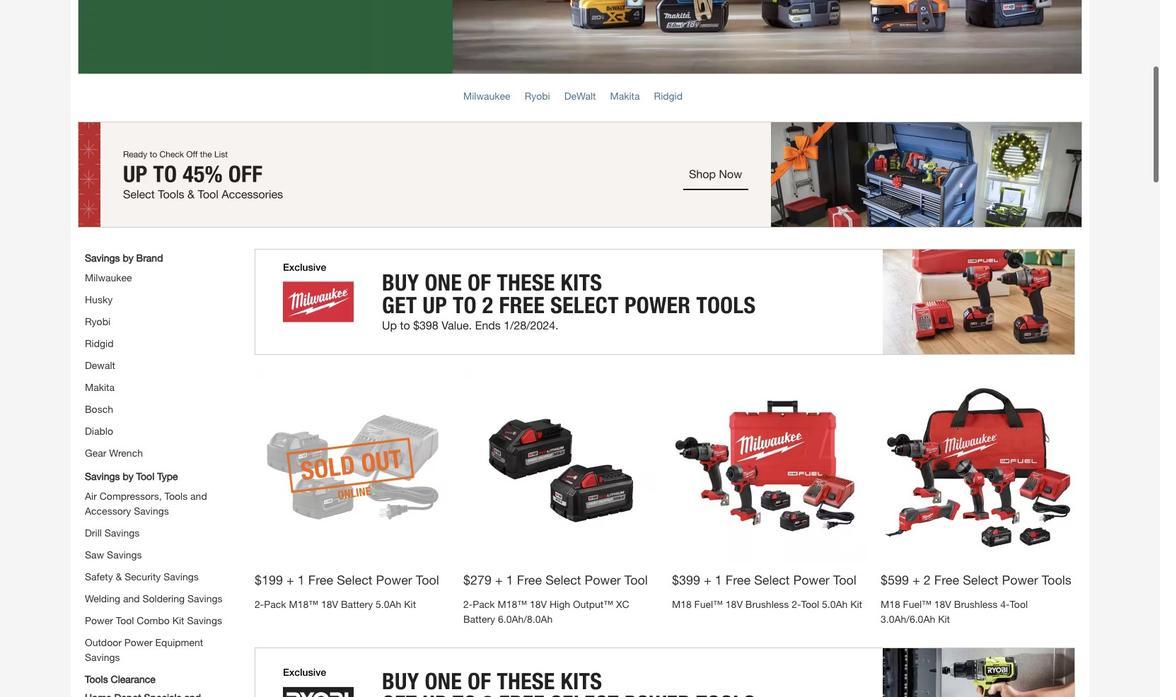 Task type: describe. For each thing, give the bounding box(es) containing it.
battery inside 2-pack m18™ 18v high output™ xc battery 6.0ah/8.0ah
[[463, 613, 495, 625]]

milwaukee link for ryobi
[[463, 89, 511, 101]]

$399 + 1 free select power tool image
[[672, 369, 867, 563]]

outdoor power equipment savings link
[[85, 636, 203, 663]]

makita for makita link to the right
[[610, 89, 640, 101]]

$279 + 1 free select power tool
[[463, 572, 648, 587]]

output™
[[573, 598, 614, 610]]

power for $599 + 2 free select power tools
[[1002, 572, 1039, 587]]

6.0ah/8.0ah
[[498, 613, 553, 625]]

m18™ for $279
[[498, 598, 527, 610]]

$599 + 2 free select power tools image
[[881, 369, 1076, 563]]

tools inside air compressors, tools and accessory savings
[[165, 490, 188, 502]]

combo
[[137, 614, 170, 626]]

safety
[[85, 570, 113, 582]]

1 vertical spatial makita link
[[85, 381, 115, 393]]

milwaukee for ryobi
[[463, 89, 511, 101]]

tool left combo
[[116, 614, 134, 626]]

ryobi for the rightmost ryobi link
[[525, 89, 550, 101]]

welding and soldering savings
[[85, 592, 223, 604]]

$599
[[881, 572, 909, 587]]

2 5.0ah from the left
[[822, 598, 848, 610]]

gear
[[85, 447, 106, 459]]

1 for $199
[[298, 572, 305, 587]]

tool left "type"
[[136, 470, 154, 482]]

husky link
[[85, 293, 113, 305]]

power down the welding
[[85, 614, 113, 626]]

2-pack m18™ 18v high output™ xc battery 6.0ah/8.0ah
[[463, 598, 630, 625]]

2 vertical spatial tools
[[85, 673, 108, 685]]

gear wrench link
[[85, 447, 143, 459]]

saw savings link
[[85, 548, 142, 560]]

free for $199
[[308, 572, 333, 587]]

m18 fuel™ 18v brushless 2-tool 5.0ah kit
[[672, 598, 863, 610]]

saw savings
[[85, 548, 142, 560]]

free for $399
[[726, 572, 751, 587]]

air
[[85, 490, 97, 502]]

+ for $599
[[913, 572, 921, 587]]

and inside air compressors, tools and accessory savings
[[190, 490, 207, 502]]

up to 2 free select power tools with select tool kit purchase. ends 1/28/2024. image
[[78, 0, 1083, 74]]

dewalt link
[[85, 359, 115, 371]]

2- for $199 + 1 free select power tool
[[255, 598, 264, 610]]

air compressors, tools and accessory savings
[[85, 490, 207, 517]]

power for $279 + 1 free select power tool
[[585, 572, 621, 587]]

m18 for $599 + 2 free select power tools
[[881, 598, 901, 610]]

1 horizontal spatial makita link
[[610, 89, 640, 101]]

1 vertical spatial ridgid
[[85, 337, 114, 349]]

brushless for 1
[[746, 598, 789, 610]]

savings up the 'air'
[[85, 470, 120, 482]]

+ for $399
[[704, 572, 712, 587]]

savings by brand
[[85, 251, 163, 263]]

xc
[[616, 598, 630, 610]]

brand
[[136, 251, 163, 263]]

savings up &
[[107, 548, 142, 560]]

brushless for 2
[[954, 598, 998, 610]]

drill
[[85, 526, 102, 539]]

1 for $399
[[715, 572, 722, 587]]

fuel™ for 2
[[903, 598, 932, 610]]

m18 fuel™ 18v brushless 4-tool 3.0ah/6.0ah kit
[[881, 598, 1028, 625]]

1 5.0ah from the left
[[376, 598, 401, 610]]

high
[[550, 598, 570, 610]]

clearance
[[111, 673, 156, 685]]

power for $399 + 1 free select power tool
[[794, 572, 830, 587]]

1 for $279
[[507, 572, 514, 587]]

bosch link
[[85, 403, 113, 415]]

diablo link
[[85, 425, 113, 437]]

+ for $279
[[495, 572, 503, 587]]

safety & security savings
[[85, 570, 199, 582]]

drill savings link
[[85, 526, 140, 539]]

$299 + 1 free select power tool image
[[463, 369, 658, 563]]

by for tool
[[123, 470, 134, 482]]

dewalt
[[85, 359, 115, 371]]

free for $599
[[935, 572, 960, 587]]

pack for $199
[[264, 598, 286, 610]]

power tool combo kit savings link
[[85, 614, 222, 626]]

1 vertical spatial and
[[123, 592, 140, 604]]

tools clearance link
[[85, 672, 156, 686]]



Task type: vqa. For each thing, say whether or not it's contained in the screenshot.
Security
yes



Task type: locate. For each thing, give the bounding box(es) containing it.
2 horizontal spatial tools
[[1042, 572, 1072, 587]]

m18 down $399
[[672, 598, 692, 610]]

1 horizontal spatial m18™
[[498, 598, 527, 610]]

wrench
[[109, 447, 143, 459]]

1 pack from the left
[[264, 598, 286, 610]]

select up the 'm18 fuel™ 18v brushless 2-tool 5.0ah kit'
[[754, 572, 790, 587]]

1 + from the left
[[287, 572, 294, 587]]

0 vertical spatial and
[[190, 490, 207, 502]]

0 horizontal spatial ridgid link
[[85, 337, 114, 349]]

select for $279
[[546, 572, 581, 587]]

m18 up 3.0ah/6.0ah
[[881, 598, 901, 610]]

0 vertical spatial battery
[[341, 598, 373, 610]]

free for $279
[[517, 572, 542, 587]]

1 horizontal spatial tools
[[165, 490, 188, 502]]

m18™ up 6.0ah/8.0ah
[[498, 598, 527, 610]]

savings by tool type
[[85, 470, 178, 482]]

pack down $279
[[473, 598, 495, 610]]

select for $199
[[337, 572, 373, 587]]

+ left the 2
[[913, 572, 921, 587]]

m18™ for $199
[[289, 598, 319, 610]]

free up 2-pack m18™ 18v battery 5.0ah kit
[[308, 572, 333, 587]]

0 vertical spatial ryobi
[[525, 89, 550, 101]]

savings down compressors,
[[134, 505, 169, 517]]

1 horizontal spatial 1
[[507, 572, 514, 587]]

savings up husky
[[85, 251, 120, 263]]

2 free from the left
[[517, 572, 542, 587]]

m18™ inside 2-pack m18™ 18v high output™ xc battery 6.0ah/8.0ah
[[498, 598, 527, 610]]

savings inside outdoor power equipment savings
[[85, 651, 120, 663]]

by left the 'brand'
[[123, 251, 134, 263]]

+ for $199
[[287, 572, 294, 587]]

1 horizontal spatial brushless
[[954, 598, 998, 610]]

1 horizontal spatial 2-
[[463, 598, 473, 610]]

1 vertical spatial ryobi link
[[85, 315, 110, 327]]

power up output™
[[585, 572, 621, 587]]

1 1 from the left
[[298, 572, 305, 587]]

2 2- from the left
[[463, 598, 473, 610]]

2 fuel™ from the left
[[903, 598, 932, 610]]

power up the 'm18 fuel™ 18v brushless 2-tool 5.0ah kit'
[[794, 572, 830, 587]]

0 vertical spatial milwaukee link
[[463, 89, 511, 101]]

$279
[[463, 572, 492, 587]]

brushless
[[746, 598, 789, 610], [954, 598, 998, 610]]

3 + from the left
[[704, 572, 712, 587]]

ridgid link
[[654, 89, 683, 101], [85, 337, 114, 349]]

select up m18 fuel™ 18v brushless 4-tool 3.0ah/6.0ah kit
[[963, 572, 999, 587]]

0 horizontal spatial fuel™
[[695, 598, 723, 610]]

1 right $199 at the left bottom of page
[[298, 572, 305, 587]]

18v inside 2-pack m18™ 18v high output™ xc battery 6.0ah/8.0ah
[[530, 598, 547, 610]]

0 horizontal spatial milwaukee link
[[85, 271, 132, 283]]

2 m18™ from the left
[[498, 598, 527, 610]]

m18
[[672, 598, 692, 610], [881, 598, 901, 610]]

milwaukee. buy one of these kits get up to 2 free select power tools up to $398 value. ends 1/28/2024. image
[[255, 248, 1076, 355]]

by
[[123, 251, 134, 263], [123, 470, 134, 482]]

milwaukee link for husky
[[85, 271, 132, 283]]

welding and soldering savings link
[[85, 592, 223, 604]]

2-
[[255, 598, 264, 610], [463, 598, 473, 610], [792, 598, 801, 610]]

1 horizontal spatial ryobi link
[[525, 89, 550, 101]]

m18™ down $199 + 1 free select power tool
[[289, 598, 319, 610]]

ryobi
[[525, 89, 550, 101], [85, 315, 110, 327]]

1 right $399
[[715, 572, 722, 587]]

3 18v from the left
[[726, 598, 743, 610]]

ryobi down husky
[[85, 315, 110, 327]]

2 18v from the left
[[530, 598, 547, 610]]

milwaukee
[[463, 89, 511, 101], [85, 271, 132, 283]]

0 vertical spatial by
[[123, 251, 134, 263]]

0 horizontal spatial battery
[[341, 598, 373, 610]]

equipment
[[155, 636, 203, 648]]

3 free from the left
[[726, 572, 751, 587]]

fuel™ up 3.0ah/6.0ah
[[903, 598, 932, 610]]

fuel™ for 1
[[695, 598, 723, 610]]

tool
[[136, 470, 154, 482], [416, 572, 439, 587], [625, 572, 648, 587], [833, 572, 857, 587], [801, 598, 820, 610], [1010, 598, 1028, 610], [116, 614, 134, 626]]

+ right $399
[[704, 572, 712, 587]]

0 horizontal spatial m18
[[672, 598, 692, 610]]

1 vertical spatial tools
[[1042, 572, 1072, 587]]

2 m18 from the left
[[881, 598, 901, 610]]

soldering
[[143, 592, 185, 604]]

2
[[924, 572, 931, 587]]

1 horizontal spatial ridgid link
[[654, 89, 683, 101]]

1 vertical spatial ryobi
[[85, 315, 110, 327]]

makita link
[[610, 89, 640, 101], [85, 381, 115, 393]]

select for $399
[[754, 572, 790, 587]]

2 horizontal spatial 2-
[[792, 598, 801, 610]]

$599 + 2 free select power tools
[[881, 572, 1072, 587]]

18v down $199 + 1 free select power tool
[[321, 598, 338, 610]]

savings
[[85, 251, 120, 263], [85, 470, 120, 482], [134, 505, 169, 517], [105, 526, 140, 539], [107, 548, 142, 560], [164, 570, 199, 582], [187, 592, 223, 604], [187, 614, 222, 626], [85, 651, 120, 663]]

4 free from the left
[[935, 572, 960, 587]]

makita for the bottom makita link
[[85, 381, 115, 393]]

$399 + 1 free select power tool
[[672, 572, 857, 587]]

free up the 'm18 fuel™ 18v brushless 2-tool 5.0ah kit'
[[726, 572, 751, 587]]

+ right $199 at the left bottom of page
[[287, 572, 294, 587]]

tools clearance
[[85, 673, 156, 685]]

drill savings
[[85, 526, 140, 539]]

1
[[298, 572, 305, 587], [507, 572, 514, 587], [715, 572, 722, 587]]

1 m18™ from the left
[[289, 598, 319, 610]]

and right compressors,
[[190, 490, 207, 502]]

m18™
[[289, 598, 319, 610], [498, 598, 527, 610]]

ryobi link
[[525, 89, 550, 101], [85, 315, 110, 327]]

dewalt link
[[564, 89, 596, 101]]

tool down $399 + 1 free select power tool
[[801, 598, 820, 610]]

savings up "equipment"
[[187, 614, 222, 626]]

tool left $279
[[416, 572, 439, 587]]

1 vertical spatial battery
[[463, 613, 495, 625]]

1 horizontal spatial fuel™
[[903, 598, 932, 610]]

18v up 3.0ah/6.0ah
[[935, 598, 952, 610]]

bosch
[[85, 403, 113, 415]]

2-pack m18™ 18v battery 5.0ah kit
[[255, 598, 416, 610]]

power down combo
[[124, 636, 153, 648]]

2 brushless from the left
[[954, 598, 998, 610]]

pack down $199 at the left bottom of page
[[264, 598, 286, 610]]

0 horizontal spatial milwaukee
[[85, 271, 132, 283]]

+ right $279
[[495, 572, 503, 587]]

18v up 6.0ah/8.0ah
[[530, 598, 547, 610]]

1 vertical spatial by
[[123, 470, 134, 482]]

safety & security savings link
[[85, 570, 199, 582]]

0 horizontal spatial 1
[[298, 572, 305, 587]]

ridgid
[[654, 89, 683, 101], [85, 337, 114, 349]]

0 horizontal spatial 2-
[[255, 598, 264, 610]]

accessory
[[85, 505, 131, 517]]

kit
[[404, 598, 416, 610], [851, 598, 863, 610], [938, 613, 950, 625], [172, 614, 184, 626]]

2- inside 2-pack m18™ 18v high output™ xc battery 6.0ah/8.0ah
[[463, 598, 473, 610]]

by up compressors,
[[123, 470, 134, 482]]

milwaukee link
[[463, 89, 511, 101], [85, 271, 132, 283]]

2 by from the top
[[123, 470, 134, 482]]

0 horizontal spatial m18™
[[289, 598, 319, 610]]

0 vertical spatial ryobi link
[[525, 89, 550, 101]]

0 horizontal spatial tools
[[85, 673, 108, 685]]

ryobi link left dewalt
[[525, 89, 550, 101]]

2 horizontal spatial 1
[[715, 572, 722, 587]]

welding
[[85, 592, 120, 604]]

tool up xc
[[625, 572, 648, 587]]

0 horizontal spatial ridgid
[[85, 337, 114, 349]]

power inside outdoor power equipment savings
[[124, 636, 153, 648]]

1 horizontal spatial and
[[190, 490, 207, 502]]

4-
[[1001, 598, 1010, 610]]

1 horizontal spatial milwaukee link
[[463, 89, 511, 101]]

1 by from the top
[[123, 251, 134, 263]]

4 18v from the left
[[935, 598, 952, 610]]

m18 for $399 + 1 free select power tool
[[672, 598, 692, 610]]

ryobi left dewalt
[[525, 89, 550, 101]]

and down safety & security savings link
[[123, 592, 140, 604]]

by for brand
[[123, 251, 134, 263]]

0 horizontal spatial brushless
[[746, 598, 789, 610]]

tools
[[165, 490, 188, 502], [1042, 572, 1072, 587], [85, 673, 108, 685]]

outdoor
[[85, 636, 122, 648]]

1 horizontal spatial makita
[[610, 89, 640, 101]]

4 select from the left
[[963, 572, 999, 587]]

3 select from the left
[[754, 572, 790, 587]]

brushless down $399 + 1 free select power tool
[[746, 598, 789, 610]]

pack inside 2-pack m18™ 18v high output™ xc battery 6.0ah/8.0ah
[[473, 598, 495, 610]]

power for $199 + 1 free select power tool
[[376, 572, 412, 587]]

1 fuel™ from the left
[[695, 598, 723, 610]]

0 horizontal spatial 5.0ah
[[376, 598, 401, 610]]

1 vertical spatial milwaukee
[[85, 271, 132, 283]]

free up 2-pack m18™ 18v high output™ xc battery 6.0ah/8.0ah
[[517, 572, 542, 587]]

2- down $399 + 1 free select power tool
[[792, 598, 801, 610]]

power
[[376, 572, 412, 587], [585, 572, 621, 587], [794, 572, 830, 587], [1002, 572, 1039, 587], [85, 614, 113, 626], [124, 636, 153, 648]]

dewalt
[[564, 89, 596, 101]]

savings down outdoor
[[85, 651, 120, 663]]

2- for $279 + 1 free select power tool
[[463, 598, 473, 610]]

1 18v from the left
[[321, 598, 338, 610]]

and
[[190, 490, 207, 502], [123, 592, 140, 604]]

0 horizontal spatial makita link
[[85, 381, 115, 393]]

+
[[287, 572, 294, 587], [495, 572, 503, 587], [704, 572, 712, 587], [913, 572, 921, 587]]

2 1 from the left
[[507, 572, 514, 587]]

makita link right dewalt
[[610, 89, 640, 101]]

fuel™
[[695, 598, 723, 610], [903, 598, 932, 610]]

&
[[116, 570, 122, 582]]

m18 inside m18 fuel™ 18v brushless 4-tool 3.0ah/6.0ah kit
[[881, 598, 901, 610]]

ryobi for bottom ryobi link
[[85, 315, 110, 327]]

1 horizontal spatial ryobi
[[525, 89, 550, 101]]

5.0ah
[[376, 598, 401, 610], [822, 598, 848, 610]]

gear wrench
[[85, 447, 143, 459]]

fuel™ down $399
[[695, 598, 723, 610]]

0 horizontal spatial makita
[[85, 381, 115, 393]]

makita right dewalt
[[610, 89, 640, 101]]

0 vertical spatial makita
[[610, 89, 640, 101]]

type
[[157, 470, 178, 482]]

diablo
[[85, 425, 113, 437]]

security
[[125, 570, 161, 582]]

power up 2-pack m18™ 18v battery 5.0ah kit
[[376, 572, 412, 587]]

0 vertical spatial tools
[[165, 490, 188, 502]]

ryobi. buy one of these kits get up to 2 free select power tools  up to $298 value. ends 1/28/2024. image
[[255, 647, 1076, 698]]

makita link down the dewalt
[[85, 381, 115, 393]]

savings up saw savings
[[105, 526, 140, 539]]

savings up soldering
[[164, 570, 199, 582]]

select for $599
[[963, 572, 999, 587]]

0 horizontal spatial ryobi link
[[85, 315, 110, 327]]

1 horizontal spatial pack
[[473, 598, 495, 610]]

1 select from the left
[[337, 572, 373, 587]]

2- down $279
[[463, 598, 473, 610]]

18v down $399 + 1 free select power tool
[[726, 598, 743, 610]]

ready to check off the list. up to 45% off select tools & tool accessories. shop now image
[[78, 121, 1083, 227]]

0 vertical spatial makita link
[[610, 89, 640, 101]]

2- down $199 at the left bottom of page
[[255, 598, 264, 610]]

tool left $599
[[833, 572, 857, 587]]

$199
[[255, 572, 283, 587]]

compressors,
[[100, 490, 162, 502]]

1 horizontal spatial 5.0ah
[[822, 598, 848, 610]]

fuel™ inside m18 fuel™ 18v brushless 4-tool 3.0ah/6.0ah kit
[[903, 598, 932, 610]]

makita down the dewalt
[[85, 381, 115, 393]]

$199 + 1 free select power tool
[[255, 572, 439, 587]]

select
[[337, 572, 373, 587], [546, 572, 581, 587], [754, 572, 790, 587], [963, 572, 999, 587]]

1 vertical spatial milwaukee link
[[85, 271, 132, 283]]

battery
[[341, 598, 373, 610], [463, 613, 495, 625]]

$199 + 1 free select power tool image
[[255, 369, 449, 563]]

1 2- from the left
[[255, 598, 264, 610]]

free right the 2
[[935, 572, 960, 587]]

tool inside m18 fuel™ 18v brushless 4-tool 3.0ah/6.0ah kit
[[1010, 598, 1028, 610]]

pack
[[264, 598, 286, 610], [473, 598, 495, 610]]

brushless inside m18 fuel™ 18v brushless 4-tool 3.0ah/6.0ah kit
[[954, 598, 998, 610]]

pack for $279
[[473, 598, 495, 610]]

savings inside air compressors, tools and accessory savings
[[134, 505, 169, 517]]

0 horizontal spatial pack
[[264, 598, 286, 610]]

1 horizontal spatial battery
[[463, 613, 495, 625]]

3 1 from the left
[[715, 572, 722, 587]]

1 brushless from the left
[[746, 598, 789, 610]]

power tool combo kit savings
[[85, 614, 222, 626]]

2 pack from the left
[[473, 598, 495, 610]]

milwaukee for husky
[[85, 271, 132, 283]]

battery down $279
[[463, 613, 495, 625]]

brushless down $599 + 2 free select power tools
[[954, 598, 998, 610]]

0 vertical spatial milwaukee
[[463, 89, 511, 101]]

18v
[[321, 598, 338, 610], [530, 598, 547, 610], [726, 598, 743, 610], [935, 598, 952, 610]]

saw
[[85, 548, 104, 560]]

1 right $279
[[507, 572, 514, 587]]

free
[[308, 572, 333, 587], [517, 572, 542, 587], [726, 572, 751, 587], [935, 572, 960, 587]]

battery down $199 + 1 free select power tool
[[341, 598, 373, 610]]

18v inside m18 fuel™ 18v brushless 4-tool 3.0ah/6.0ah kit
[[935, 598, 952, 610]]

savings right soldering
[[187, 592, 223, 604]]

2 select from the left
[[546, 572, 581, 587]]

select up 2-pack m18™ 18v battery 5.0ah kit
[[337, 572, 373, 587]]

3 2- from the left
[[792, 598, 801, 610]]

$399
[[672, 572, 701, 587]]

0 horizontal spatial and
[[123, 592, 140, 604]]

1 vertical spatial ridgid link
[[85, 337, 114, 349]]

husky
[[85, 293, 113, 305]]

select up the high
[[546, 572, 581, 587]]

power up the 4-
[[1002, 572, 1039, 587]]

1 m18 from the left
[[672, 598, 692, 610]]

ryobi link down husky
[[85, 315, 110, 327]]

1 free from the left
[[308, 572, 333, 587]]

1 horizontal spatial m18
[[881, 598, 901, 610]]

kit inside m18 fuel™ 18v brushless 4-tool 3.0ah/6.0ah kit
[[938, 613, 950, 625]]

tool down $599 + 2 free select power tools
[[1010, 598, 1028, 610]]

0 horizontal spatial ryobi
[[85, 315, 110, 327]]

air compressors, tools and accessory savings link
[[85, 490, 207, 517]]

0 vertical spatial ridgid
[[654, 89, 683, 101]]

4 + from the left
[[913, 572, 921, 587]]

3.0ah/6.0ah
[[881, 613, 936, 625]]

outdoor power equipment savings
[[85, 636, 203, 663]]

1 horizontal spatial ridgid
[[654, 89, 683, 101]]

1 horizontal spatial milwaukee
[[463, 89, 511, 101]]

2 + from the left
[[495, 572, 503, 587]]

makita
[[610, 89, 640, 101], [85, 381, 115, 393]]

0 vertical spatial ridgid link
[[654, 89, 683, 101]]

1 vertical spatial makita
[[85, 381, 115, 393]]



